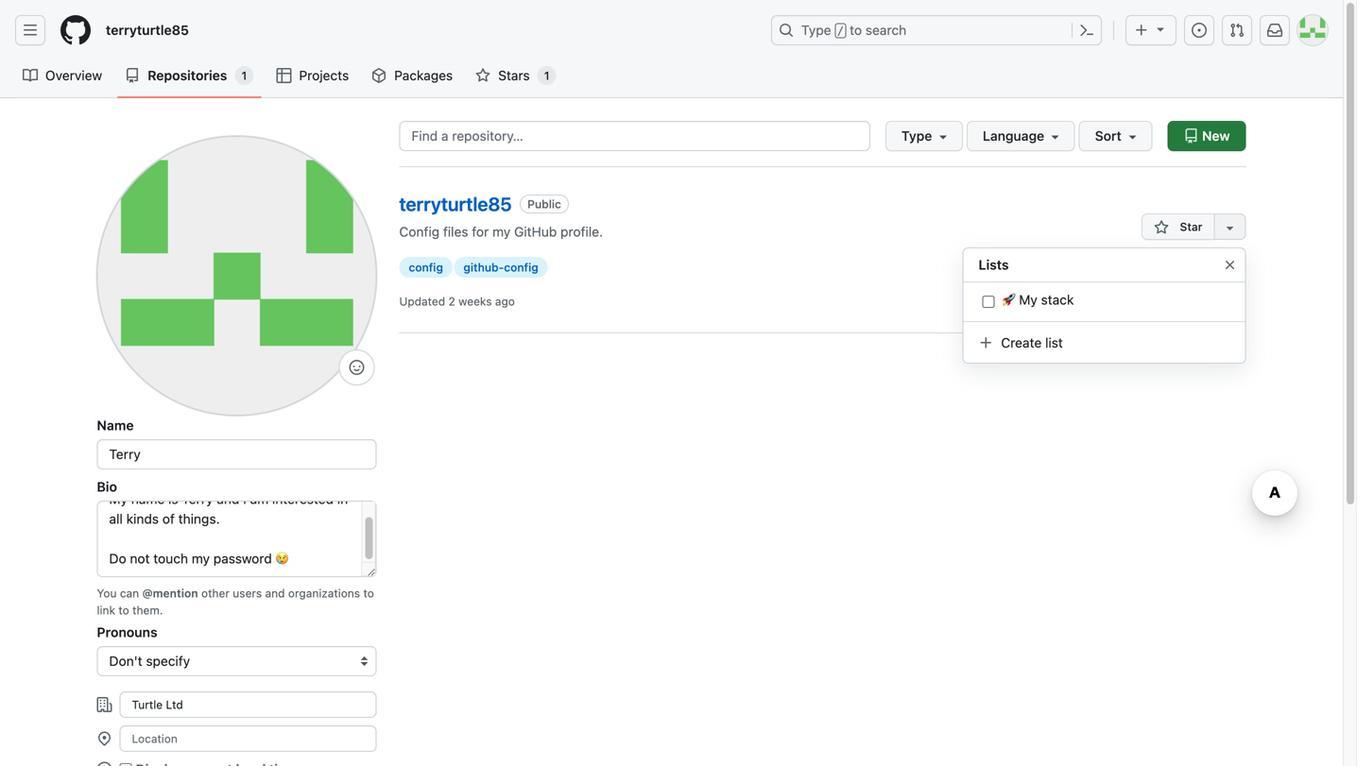 Task type: vqa. For each thing, say whether or not it's contained in the screenshot.
topmost Homepage icon
no



Task type: locate. For each thing, give the bounding box(es) containing it.
0 vertical spatial plus image
[[1134, 23, 1149, 38]]

terryturtle85 up repo image
[[106, 22, 189, 38]]

1 vertical spatial to
[[363, 587, 374, 600]]

you
[[97, 587, 117, 600]]

for
[[472, 224, 489, 240]]

repositories
[[148, 68, 227, 83]]

1 horizontal spatial plus image
[[1134, 23, 1149, 38]]

config inside github-config link
[[504, 261, 538, 274]]

updated
[[399, 295, 445, 308]]

to
[[850, 22, 862, 38], [363, 587, 374, 600], [119, 604, 129, 617]]

1 horizontal spatial type
[[902, 128, 932, 144]]

1 horizontal spatial terryturtle85 link
[[399, 193, 512, 215]]

type
[[801, 22, 831, 38], [902, 128, 932, 144]]

0 horizontal spatial plus image
[[979, 335, 994, 350]]

0 horizontal spatial 1
[[242, 69, 247, 82]]

terryturtle85 up "files"
[[399, 193, 512, 215]]

can
[[120, 587, 139, 600]]

search
[[866, 22, 907, 38]]

name
[[97, 418, 134, 433]]

projects link
[[269, 61, 357, 90]]

2 1 from the left
[[544, 69, 550, 82]]

0 horizontal spatial terryturtle85 link
[[98, 15, 196, 45]]

github-
[[463, 261, 504, 274]]

0 vertical spatial to
[[850, 22, 862, 38]]

weeks
[[459, 295, 492, 308]]

organizations
[[288, 587, 360, 600]]

plus image left triangle down image
[[1134, 23, 1149, 38]]

overview link
[[15, 61, 110, 90]]

Location field
[[120, 726, 377, 752]]

1 vertical spatial terryturtle85
[[399, 193, 512, 215]]

config up "updated"
[[409, 261, 443, 274]]

config
[[409, 261, 443, 274], [504, 261, 538, 274]]

language button
[[967, 121, 1075, 151]]

to right link
[[119, 604, 129, 617]]

terryturtle85 link up "files"
[[399, 193, 512, 215]]

star image
[[476, 68, 491, 83]]

0 horizontal spatial config
[[409, 261, 443, 274]]

to right /
[[850, 22, 862, 38]]

to right 'organizations'
[[363, 587, 374, 600]]

type for type
[[902, 128, 932, 144]]

0 vertical spatial terryturtle85
[[106, 22, 189, 38]]

type for type / to search
[[801, 22, 831, 38]]

star button
[[1142, 213, 1214, 240]]

1 vertical spatial plus image
[[979, 335, 994, 350]]

2 vertical spatial to
[[119, 604, 129, 617]]

1 horizontal spatial config
[[504, 261, 538, 274]]

1 left table image
[[242, 69, 247, 82]]

0 vertical spatial terryturtle85 link
[[98, 15, 196, 45]]

terryturtle85 inside terryturtle85 link
[[106, 22, 189, 38]]

0 horizontal spatial terryturtle85
[[106, 22, 189, 38]]

overview
[[45, 68, 102, 83]]

1
[[242, 69, 247, 82], [544, 69, 550, 82]]

1 for stars
[[544, 69, 550, 82]]

language
[[983, 128, 1044, 144]]

1 for repositories
[[242, 69, 247, 82]]

🚀 my stack
[[1002, 292, 1074, 307]]

terryturtle85 link up repo image
[[98, 15, 196, 45]]

0 horizontal spatial type
[[801, 22, 831, 38]]

2 config from the left
[[504, 261, 538, 274]]

plus image left create
[[979, 335, 994, 350]]

1 right stars
[[544, 69, 550, 82]]

my
[[492, 224, 511, 240]]

1 vertical spatial type
[[902, 128, 932, 144]]

plus image
[[1134, 23, 1149, 38], [979, 335, 994, 350]]

github-config
[[463, 261, 538, 274]]

1 1 from the left
[[242, 69, 247, 82]]

0 vertical spatial type
[[801, 22, 831, 38]]

star
[[1177, 220, 1203, 233]]

git pull request image
[[1230, 23, 1245, 38]]

package image
[[372, 68, 387, 83]]

terryturtle85
[[106, 22, 189, 38], [399, 193, 512, 215]]

type inside "type" 'popup button'
[[902, 128, 932, 144]]

link
[[97, 604, 115, 617]]

🚀
[[1002, 292, 1016, 307]]

sort
[[1095, 128, 1122, 144]]

organization image
[[97, 697, 112, 713]]

change your avatar image
[[97, 136, 377, 416]]

sort button
[[1079, 121, 1153, 151]]

1 horizontal spatial to
[[363, 587, 374, 600]]

issue opened image
[[1192, 23, 1207, 38]]

terryturtle85 link
[[98, 15, 196, 45], [399, 193, 512, 215]]

Display current local time checkbox
[[120, 764, 132, 766]]

Company field
[[120, 692, 377, 718]]

1 config from the left
[[409, 261, 443, 274]]

config up ago
[[504, 261, 538, 274]]

github
[[514, 224, 557, 240]]

1 horizontal spatial 1
[[544, 69, 550, 82]]

None checkbox
[[982, 294, 995, 310]]

command palette image
[[1079, 23, 1094, 38]]

repo image
[[1184, 129, 1199, 144]]



Task type: describe. For each thing, give the bounding box(es) containing it.
star image
[[1154, 220, 1169, 235]]

book image
[[23, 68, 38, 83]]

homepage image
[[60, 15, 91, 45]]

smiley image
[[349, 360, 364, 375]]

other users and organizations to link to them.
[[97, 587, 374, 617]]

create list button
[[971, 329, 1238, 357]]

/
[[837, 25, 844, 38]]

new
[[1199, 128, 1230, 144]]

config link
[[399, 257, 453, 278]]

Name field
[[97, 439, 377, 470]]

files
[[443, 224, 468, 240]]

lists
[[979, 257, 1009, 272]]

notifications image
[[1267, 23, 1283, 38]]

clock image
[[97, 762, 112, 766]]

updated 2 weeks ago
[[399, 295, 515, 308]]

create list
[[998, 335, 1063, 350]]

stars
[[498, 68, 530, 83]]

packages link
[[364, 61, 460, 90]]

@mention
[[142, 587, 198, 600]]

config files for my github profile.
[[399, 224, 603, 240]]

Find a repository… search field
[[399, 121, 870, 151]]

and
[[265, 587, 285, 600]]

repo image
[[125, 68, 140, 83]]

0 horizontal spatial to
[[119, 604, 129, 617]]

2
[[448, 295, 455, 308]]

config inside config link
[[409, 261, 443, 274]]

list
[[1045, 335, 1063, 350]]

type / to search
[[801, 22, 907, 38]]

triangle down image
[[1153, 21, 1168, 36]]

profile.
[[561, 224, 603, 240]]

table image
[[276, 68, 292, 83]]

close menu image
[[1223, 257, 1238, 272]]

public
[[528, 198, 561, 211]]

ago
[[495, 295, 515, 308]]

Bio text field
[[97, 501, 377, 577]]

users
[[233, 587, 262, 600]]

bio
[[97, 479, 117, 495]]

add this repository to a list image
[[1223, 220, 1238, 235]]

them.
[[132, 604, 163, 617]]

projects
[[299, 68, 349, 83]]

my
[[1019, 292, 1038, 307]]

github-config link
[[454, 257, 548, 278]]

plus image inside create list button
[[979, 335, 994, 350]]

create
[[1001, 335, 1042, 350]]

stack
[[1041, 292, 1074, 307]]

other
[[201, 587, 230, 600]]

location image
[[97, 732, 112, 747]]

pronouns
[[97, 625, 157, 640]]

config
[[399, 224, 440, 240]]

new link
[[1168, 121, 1246, 151]]

1 horizontal spatial terryturtle85
[[399, 193, 512, 215]]

1 vertical spatial terryturtle85 link
[[399, 193, 512, 215]]

Repositories search field
[[399, 121, 1153, 151]]

type button
[[885, 121, 963, 151]]

you can @mention
[[97, 587, 198, 600]]

packages
[[394, 68, 453, 83]]

2 horizontal spatial to
[[850, 22, 862, 38]]



